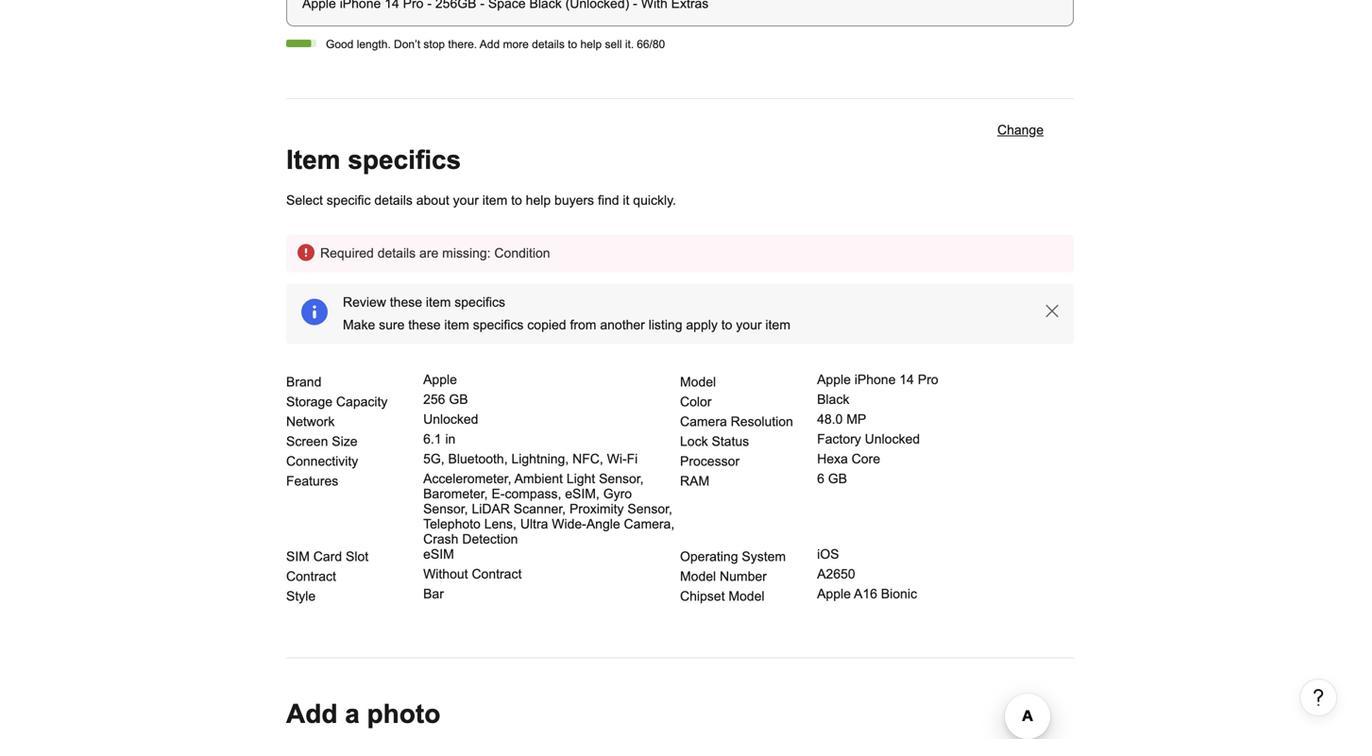 Task type: locate. For each thing, give the bounding box(es) containing it.
specifics
[[348, 145, 461, 175], [455, 295, 505, 310], [473, 318, 524, 332]]

bluetooth,
[[448, 452, 508, 466]]

add
[[480, 38, 500, 51], [286, 700, 338, 729]]

apple a16 bionic
[[817, 587, 917, 602]]

processor
[[680, 454, 740, 469]]

1 horizontal spatial unlocked
[[865, 432, 920, 447]]

item
[[483, 193, 508, 208], [426, 295, 451, 310], [444, 318, 469, 332], [766, 318, 791, 332]]

apple
[[423, 372, 457, 387], [817, 372, 851, 387], [817, 587, 851, 602]]

0 vertical spatial help
[[581, 38, 602, 51]]

esim
[[423, 547, 454, 562]]

connectivity
[[286, 454, 358, 469]]

unlocked up core
[[865, 432, 920, 447]]

specifics down "missing:"
[[455, 295, 505, 310]]

these
[[390, 295, 422, 310], [408, 318, 441, 332]]

details right more
[[532, 38, 565, 51]]

contract down the detection
[[472, 567, 522, 582]]

chipset
[[680, 589, 725, 604]]

1 horizontal spatial help
[[581, 38, 602, 51]]

contract up style
[[286, 569, 336, 584]]

required details are missing: condition
[[320, 246, 550, 261]]

ios
[[817, 547, 839, 562]]

features
[[286, 474, 338, 489]]

model up color
[[680, 375, 716, 389]]

0 horizontal spatial help
[[526, 193, 551, 208]]

model up the chipset
[[680, 569, 716, 584]]

1 horizontal spatial your
[[736, 318, 762, 332]]

contract inside ios contract
[[286, 569, 336, 584]]

0 vertical spatial to
[[568, 38, 577, 51]]

help
[[581, 38, 602, 51], [526, 193, 551, 208]]

factory unlocked connectivity
[[286, 432, 920, 469]]

48.0
[[817, 412, 843, 427]]

1 vertical spatial specifics
[[455, 295, 505, 310]]

details left about
[[374, 193, 413, 208]]

without
[[423, 567, 468, 582]]

1 vertical spatial your
[[736, 318, 762, 332]]

apple down "a2650"
[[817, 587, 851, 602]]

these up sure
[[390, 295, 422, 310]]

stop
[[424, 38, 445, 51]]

ram
[[680, 474, 710, 489]]

crash
[[423, 532, 459, 547]]

listing
[[649, 318, 683, 332]]

2 horizontal spatial to
[[722, 318, 733, 332]]

system
[[742, 550, 786, 564]]

0 horizontal spatial gb
[[449, 392, 468, 407]]

compass,
[[505, 487, 562, 501]]

pro
[[918, 372, 939, 387]]

slot
[[346, 550, 369, 564]]

another
[[600, 318, 645, 332]]

wi-
[[607, 452, 627, 466]]

specifics left copied
[[473, 318, 524, 332]]

your right about
[[453, 193, 479, 208]]

0 horizontal spatial unlocked
[[423, 412, 478, 427]]

apple iphone 14 pro storage capacity
[[286, 372, 939, 409]]

iphone
[[855, 372, 896, 387]]

1 vertical spatial details
[[374, 193, 413, 208]]

1 vertical spatial add
[[286, 700, 338, 729]]

a
[[345, 700, 360, 729]]

0 horizontal spatial contract
[[286, 569, 336, 584]]

sensor,
[[599, 472, 644, 486], [423, 502, 468, 517], [628, 502, 673, 517]]

lidar
[[472, 502, 510, 517]]

0 vertical spatial these
[[390, 295, 422, 310]]

style
[[286, 589, 316, 604]]

gb right 6
[[828, 472, 847, 486]]

specifics up about
[[348, 145, 461, 175]]

screen
[[286, 434, 328, 449]]

change
[[998, 123, 1044, 137]]

your right the apply
[[736, 318, 762, 332]]

1 vertical spatial gb
[[828, 472, 847, 486]]

sim
[[286, 550, 310, 564]]

0 vertical spatial your
[[453, 193, 479, 208]]

1 vertical spatial unlocked
[[865, 432, 920, 447]]

add left a
[[286, 700, 338, 729]]

apple for apple a16 bionic
[[817, 587, 851, 602]]

help left sell
[[581, 38, 602, 51]]

don't
[[394, 38, 420, 51]]

to up condition
[[511, 193, 522, 208]]

6.1 in
[[423, 432, 456, 447]]

wide-
[[552, 517, 587, 532]]

model down number
[[729, 589, 765, 604]]

2 vertical spatial to
[[722, 318, 733, 332]]

unlocked inside factory unlocked connectivity
[[865, 432, 920, 447]]

resolution
[[731, 414, 793, 429]]

5g, bluetooth, lightning, nfc, wi-fi
[[423, 452, 638, 466]]

0 horizontal spatial your
[[453, 193, 479, 208]]

these right sure
[[408, 318, 441, 332]]

gb
[[449, 392, 468, 407], [828, 472, 847, 486]]

help, opens dialogs image
[[1309, 688, 1328, 707]]

5g,
[[423, 452, 445, 466]]

mp
[[847, 412, 867, 427]]

to inside review these item specifics make sure these item specifics copied from another listing apply to your item
[[722, 318, 733, 332]]

camera,
[[624, 517, 675, 532]]

1 horizontal spatial to
[[568, 38, 577, 51]]

a2650
[[817, 567, 855, 582]]

camera resolution
[[680, 414, 793, 429]]

to left sell
[[568, 38, 577, 51]]

unlocked up in
[[423, 412, 478, 427]]

operating system
[[680, 550, 786, 564]]

more
[[503, 38, 529, 51]]

gb for 256 gb
[[449, 392, 468, 407]]

sim card slot
[[286, 550, 369, 564]]

apple inside apple iphone 14 pro storage capacity
[[817, 372, 851, 387]]

apple up black at the bottom right
[[817, 372, 851, 387]]

condition
[[494, 246, 550, 261]]

256 gb
[[423, 392, 468, 407]]

add left more
[[480, 38, 500, 51]]

apply
[[686, 318, 718, 332]]

1 vertical spatial help
[[526, 193, 551, 208]]

1 horizontal spatial gb
[[828, 472, 847, 486]]

gb right the 256
[[449, 392, 468, 407]]

apple up "256 gb"
[[423, 372, 457, 387]]

model
[[680, 375, 716, 389], [680, 569, 716, 584], [729, 589, 765, 604]]

storage
[[286, 395, 333, 409]]

0 vertical spatial gb
[[449, 392, 468, 407]]

item right sure
[[444, 318, 469, 332]]

it.
[[625, 38, 634, 51]]

1 vertical spatial model
[[680, 569, 716, 584]]

1 horizontal spatial contract
[[472, 567, 522, 582]]

0 vertical spatial add
[[480, 38, 500, 51]]

to right the apply
[[722, 318, 733, 332]]

48.0 mp screen size
[[286, 412, 867, 449]]

1 vertical spatial to
[[511, 193, 522, 208]]

accelerometer, ambient light sensor, barometer, e-compass, esim, gyro sensor, lidar scanner, proximity sensor, telephoto lens, ultra wide-angle camera, crash detection ram
[[423, 472, 710, 547]]

number
[[720, 569, 767, 584]]

make
[[343, 318, 375, 332]]

add a photo
[[286, 700, 441, 729]]

help left buyers on the top
[[526, 193, 551, 208]]

details left are in the top of the page
[[378, 246, 416, 261]]

0 vertical spatial model
[[680, 375, 716, 389]]

0 vertical spatial details
[[532, 38, 565, 51]]

apple for apple iphone 14 pro storage capacity
[[817, 372, 851, 387]]



Task type: vqa. For each thing, say whether or not it's contained in the screenshot.
model number
yes



Task type: describe. For each thing, give the bounding box(es) containing it.
gb for 6 gb
[[828, 472, 847, 486]]

ambient
[[514, 472, 563, 486]]

telephoto
[[423, 517, 481, 532]]

bionic
[[881, 587, 917, 602]]

66/80
[[637, 38, 665, 51]]

2 vertical spatial details
[[378, 246, 416, 261]]

0 vertical spatial specifics
[[348, 145, 461, 175]]

ios contract
[[286, 547, 839, 584]]

lens,
[[484, 517, 517, 532]]

factory
[[817, 432, 861, 447]]

buyers
[[555, 193, 594, 208]]

review
[[343, 295, 386, 310]]

without contract
[[423, 567, 522, 582]]

required
[[320, 246, 374, 261]]

item
[[286, 145, 341, 175]]

sensor, up gyro
[[599, 472, 644, 486]]

proximity
[[570, 502, 624, 517]]

photo
[[367, 700, 441, 729]]

sell
[[605, 38, 622, 51]]

accelerometer,
[[423, 472, 512, 486]]

chipset model
[[680, 589, 765, 604]]

there.
[[448, 38, 477, 51]]

6.1
[[423, 432, 442, 447]]

item down required details are missing: condition
[[426, 295, 451, 310]]

brand
[[286, 375, 322, 389]]

2 vertical spatial specifics
[[473, 318, 524, 332]]

14
[[900, 372, 914, 387]]

detection
[[462, 532, 518, 547]]

color
[[680, 395, 712, 409]]

light
[[567, 472, 595, 486]]

ultra
[[520, 517, 548, 532]]

6
[[817, 472, 825, 486]]

.
[[388, 38, 391, 51]]

a16
[[854, 587, 878, 602]]

0 horizontal spatial to
[[511, 193, 522, 208]]

e-
[[492, 487, 505, 501]]

bar
[[423, 587, 444, 602]]

hexa core features
[[286, 452, 880, 489]]

about
[[416, 193, 449, 208]]

lock status
[[680, 434, 749, 449]]

size
[[332, 434, 358, 449]]

black network
[[286, 392, 850, 429]]

0 vertical spatial unlocked
[[423, 412, 478, 427]]

it
[[623, 193, 630, 208]]

model for model number
[[680, 569, 716, 584]]

sensor, up telephoto
[[423, 502, 468, 517]]

hexa
[[817, 452, 848, 466]]

copied
[[527, 318, 566, 332]]

2 vertical spatial model
[[729, 589, 765, 604]]

contract for without contract
[[472, 567, 522, 582]]

item right the apply
[[766, 318, 791, 332]]

network
[[286, 414, 335, 429]]

angle
[[587, 517, 620, 532]]

length
[[357, 38, 388, 51]]

Title text field
[[286, 0, 1074, 26]]

find
[[598, 193, 619, 208]]

select
[[286, 193, 323, 208]]

camera
[[680, 414, 727, 429]]

apple for apple
[[423, 372, 457, 387]]

operating
[[680, 550, 738, 564]]

1 vertical spatial these
[[408, 318, 441, 332]]

core
[[852, 452, 880, 466]]

select specific details about your item to help buyers find it quickly.
[[286, 193, 676, 208]]

6 gb
[[817, 472, 847, 486]]

your inside review these item specifics make sure these item specifics copied from another listing apply to your item
[[736, 318, 762, 332]]

review these item specifics make sure these item specifics copied from another listing apply to your item
[[343, 295, 791, 332]]

nfc,
[[573, 452, 603, 466]]

barometer,
[[423, 487, 488, 501]]

model number
[[680, 569, 767, 584]]

status
[[712, 434, 749, 449]]

specific
[[327, 193, 371, 208]]

card
[[313, 550, 342, 564]]

gyro
[[603, 487, 632, 501]]

0 horizontal spatial add
[[286, 700, 338, 729]]

lock
[[680, 434, 708, 449]]

good length . don't stop there. add more details to help sell it. 66/80
[[326, 38, 665, 51]]

good
[[326, 38, 354, 51]]

model for model
[[680, 375, 716, 389]]

are
[[420, 246, 439, 261]]

sensor, up the camera,
[[628, 502, 673, 517]]

in
[[445, 432, 456, 447]]

missing:
[[442, 246, 491, 261]]

esim,
[[565, 487, 600, 501]]

change button
[[998, 123, 1044, 143]]

contract for ios contract
[[286, 569, 336, 584]]

from
[[570, 318, 597, 332]]

item up condition
[[483, 193, 508, 208]]

black
[[817, 392, 850, 407]]

1 horizontal spatial add
[[480, 38, 500, 51]]

fi
[[627, 452, 638, 466]]

item specifics
[[286, 145, 461, 175]]

sure
[[379, 318, 405, 332]]



